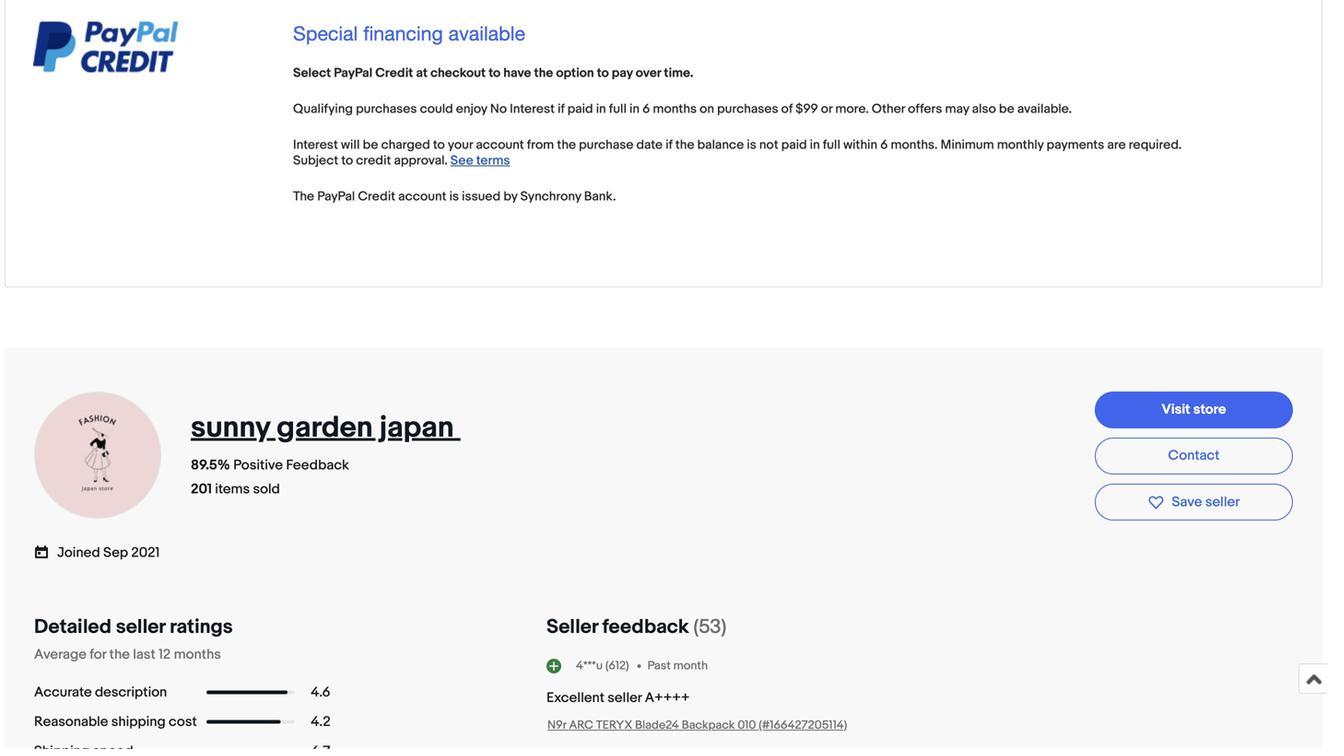 Task type: vqa. For each thing, say whether or not it's contained in the screenshot.
garden
yes



Task type: describe. For each thing, give the bounding box(es) containing it.
approval.
[[394, 153, 448, 169]]

the right date
[[676, 137, 695, 153]]

from
[[527, 137, 554, 153]]

at
[[416, 65, 428, 81]]

available
[[449, 22, 525, 45]]

2021
[[131, 545, 160, 562]]

joined
[[57, 545, 100, 562]]

credit
[[356, 153, 391, 169]]

$99
[[796, 101, 818, 117]]

is inside interest will be charged to your account from the purchase date if the balance is not paid in full within 6 months. minimum monthly payments are required. subject to credit approval.
[[747, 137, 757, 153]]

ratings
[[170, 615, 233, 639]]

1 horizontal spatial months
[[653, 101, 697, 117]]

last
[[133, 647, 156, 663]]

date
[[637, 137, 663, 153]]

joined sep 2021
[[57, 545, 160, 562]]

save seller
[[1172, 494, 1240, 511]]

credit for account
[[358, 189, 396, 205]]

sunny
[[191, 410, 270, 446]]

0 horizontal spatial months
[[174, 647, 221, 663]]

0 horizontal spatial is
[[450, 189, 459, 205]]

by
[[504, 189, 518, 205]]

shipping
[[111, 714, 166, 731]]

seller for excellent
[[608, 690, 642, 707]]

to left your
[[433, 137, 445, 153]]

bank.
[[584, 189, 616, 205]]

1 purchases from the left
[[356, 101, 417, 117]]

1 horizontal spatial be
[[999, 101, 1015, 117]]

synchrony
[[520, 189, 581, 205]]

could
[[420, 101, 453, 117]]

reasonable
[[34, 714, 108, 731]]

feedback
[[286, 457, 349, 474]]

store
[[1194, 401, 1227, 418]]

6 inside interest will be charged to your account from the purchase date if the balance is not paid in full within 6 months. minimum monthly payments are required. subject to credit approval.
[[881, 137, 888, 153]]

items
[[215, 481, 250, 498]]

special
[[293, 22, 358, 45]]

visit store link
[[1095, 392, 1293, 429]]

charged
[[381, 137, 430, 153]]

qualifying purchases could enjoy no interest if paid in full in 6 months on purchases of $99 or more. other offers may also be available.
[[293, 101, 1072, 117]]

financing
[[363, 22, 443, 45]]

not
[[760, 137, 779, 153]]

be inside interest will be charged to your account from the purchase date if the balance is not paid in full within 6 months. minimum monthly payments are required. subject to credit approval.
[[363, 137, 378, 153]]

n9r arc teryx blade24 backpack 010 (#166427205114)
[[548, 719, 848, 733]]

more.
[[836, 101, 869, 117]]

save
[[1172, 494, 1203, 511]]

select paypal credit at checkout to have the option to pay over time.
[[293, 65, 694, 81]]

backpack
[[682, 719, 735, 733]]

on
[[700, 101, 715, 117]]

(53)
[[694, 615, 727, 639]]

paypal for the
[[317, 189, 355, 205]]

qualifying
[[293, 101, 353, 117]]

a++++
[[645, 690, 690, 707]]

will
[[341, 137, 360, 153]]

to left pay
[[597, 65, 609, 81]]

seller feedback (53)
[[547, 615, 727, 639]]

teryx
[[596, 719, 633, 733]]

1 horizontal spatial interest
[[510, 101, 555, 117]]

over
[[636, 65, 661, 81]]

available.
[[1018, 101, 1072, 117]]

are
[[1108, 137, 1126, 153]]

(612)
[[606, 659, 629, 673]]

the
[[293, 189, 314, 205]]

seller for detailed
[[116, 615, 165, 639]]

feedback
[[603, 615, 689, 639]]

0 horizontal spatial if
[[558, 101, 565, 117]]

the paypal credit account is issued by synchrony bank.
[[293, 189, 616, 205]]

month
[[674, 659, 708, 673]]

paypal for select
[[334, 65, 373, 81]]

months.
[[891, 137, 938, 153]]

enjoy
[[456, 101, 487, 117]]

detailed seller ratings
[[34, 615, 233, 639]]

within
[[844, 137, 878, 153]]

excellent seller a++++
[[547, 690, 690, 707]]

sunny garden japan image
[[33, 391, 162, 520]]

seller for save
[[1206, 494, 1240, 511]]

seller
[[547, 615, 598, 639]]

visit store
[[1162, 401, 1227, 418]]

if inside interest will be charged to your account from the purchase date if the balance is not paid in full within 6 months. minimum monthly payments are required. subject to credit approval.
[[666, 137, 673, 153]]

average for the last 12 months
[[34, 647, 221, 663]]

payments
[[1047, 137, 1105, 153]]

terms
[[476, 153, 510, 169]]

may
[[945, 101, 970, 117]]

subject
[[293, 153, 339, 169]]

save seller button
[[1095, 484, 1293, 521]]

garden
[[277, 410, 373, 446]]

accurate description
[[34, 685, 167, 701]]

other
[[872, 101, 905, 117]]

sold
[[253, 481, 280, 498]]

purchase
[[579, 137, 634, 153]]

average
[[34, 647, 87, 663]]

to left credit
[[341, 153, 353, 169]]

have
[[504, 65, 531, 81]]



Task type: locate. For each thing, give the bounding box(es) containing it.
6
[[643, 101, 650, 117], [881, 137, 888, 153]]

0 vertical spatial paypal
[[334, 65, 373, 81]]

see terms
[[451, 153, 510, 169]]

0 vertical spatial months
[[653, 101, 697, 117]]

credit
[[375, 65, 413, 81], [358, 189, 396, 205]]

description
[[95, 685, 167, 701]]

months left on
[[653, 101, 697, 117]]

credit left at
[[375, 65, 413, 81]]

(#166427205114)
[[759, 719, 848, 733]]

1 horizontal spatial if
[[666, 137, 673, 153]]

1 vertical spatial seller
[[116, 615, 165, 639]]

account down no
[[476, 137, 524, 153]]

in down $99
[[810, 137, 820, 153]]

special financing available
[[293, 22, 525, 45]]

issued
[[462, 189, 501, 205]]

1 vertical spatial paypal
[[317, 189, 355, 205]]

checkout
[[431, 65, 486, 81]]

account down approval.
[[398, 189, 447, 205]]

is left not
[[747, 137, 757, 153]]

the right from
[[557, 137, 576, 153]]

1 horizontal spatial is
[[747, 137, 757, 153]]

1 vertical spatial account
[[398, 189, 447, 205]]

2 vertical spatial seller
[[608, 690, 642, 707]]

4.6
[[311, 685, 330, 701]]

1 vertical spatial months
[[174, 647, 221, 663]]

in up purchase
[[596, 101, 606, 117]]

0 vertical spatial credit
[[375, 65, 413, 81]]

full
[[609, 101, 627, 117], [823, 137, 841, 153]]

paid down option
[[568, 101, 593, 117]]

89.5%
[[191, 457, 230, 474]]

1 horizontal spatial account
[[476, 137, 524, 153]]

paid inside interest will be charged to your account from the purchase date if the balance is not paid in full within 6 months. minimum monthly payments are required. subject to credit approval.
[[782, 137, 807, 153]]

1 horizontal spatial purchases
[[717, 101, 779, 117]]

purchases left of
[[717, 101, 779, 117]]

full down pay
[[609, 101, 627, 117]]

0 horizontal spatial seller
[[116, 615, 165, 639]]

for
[[90, 647, 106, 663]]

full left within at the right
[[823, 137, 841, 153]]

to
[[489, 65, 501, 81], [597, 65, 609, 81], [433, 137, 445, 153], [341, 153, 353, 169]]

offers
[[908, 101, 943, 117]]

contact link
[[1095, 438, 1293, 475]]

4***u (612)
[[576, 659, 629, 673]]

0 horizontal spatial be
[[363, 137, 378, 153]]

1 vertical spatial credit
[[358, 189, 396, 205]]

1 horizontal spatial 6
[[881, 137, 888, 153]]

your
[[448, 137, 473, 153]]

interest
[[510, 101, 555, 117], [293, 137, 338, 153]]

be right also at the top right of page
[[999, 101, 1015, 117]]

0 vertical spatial be
[[999, 101, 1015, 117]]

interest inside interest will be charged to your account from the purchase date if the balance is not paid in full within 6 months. minimum monthly payments are required. subject to credit approval.
[[293, 137, 338, 153]]

text__icon wrapper image
[[34, 543, 57, 560]]

2 purchases from the left
[[717, 101, 779, 117]]

time.
[[664, 65, 694, 81]]

0 vertical spatial seller
[[1206, 494, 1240, 511]]

0 horizontal spatial 6
[[643, 101, 650, 117]]

accurate
[[34, 685, 92, 701]]

past
[[648, 659, 671, 673]]

in down pay
[[630, 101, 640, 117]]

if right date
[[666, 137, 673, 153]]

paypal
[[334, 65, 373, 81], [317, 189, 355, 205]]

0 horizontal spatial interest
[[293, 137, 338, 153]]

0 horizontal spatial account
[[398, 189, 447, 205]]

see terms link
[[451, 153, 510, 169]]

account inside interest will be charged to your account from the purchase date if the balance is not paid in full within 6 months. minimum monthly payments are required. subject to credit approval.
[[476, 137, 524, 153]]

sunny garden japan
[[191, 410, 454, 446]]

0 horizontal spatial paid
[[568, 101, 593, 117]]

japan
[[380, 410, 454, 446]]

account
[[476, 137, 524, 153], [398, 189, 447, 205]]

excellent
[[547, 690, 605, 707]]

0 horizontal spatial purchases
[[356, 101, 417, 117]]

to left have
[[489, 65, 501, 81]]

0 vertical spatial interest
[[510, 101, 555, 117]]

2 horizontal spatial in
[[810, 137, 820, 153]]

1 vertical spatial 6
[[881, 137, 888, 153]]

1 horizontal spatial seller
[[608, 690, 642, 707]]

sunny garden japan link
[[191, 410, 461, 446]]

see
[[451, 153, 474, 169]]

full inside interest will be charged to your account from the purchase date if the balance is not paid in full within 6 months. minimum monthly payments are required. subject to credit approval.
[[823, 137, 841, 153]]

1 vertical spatial is
[[450, 189, 459, 205]]

6 right within at the right
[[881, 137, 888, 153]]

select
[[293, 65, 331, 81]]

blade24
[[635, 719, 679, 733]]

6 down over
[[643, 101, 650, 117]]

reasonable shipping cost
[[34, 714, 197, 731]]

paid
[[568, 101, 593, 117], [782, 137, 807, 153]]

12
[[159, 647, 171, 663]]

contact
[[1169, 447, 1220, 464]]

also
[[972, 101, 996, 117]]

1 horizontal spatial in
[[630, 101, 640, 117]]

be right the will
[[363, 137, 378, 153]]

pay
[[612, 65, 633, 81]]

purchases up charged
[[356, 101, 417, 117]]

months down ratings
[[174, 647, 221, 663]]

required.
[[1129, 137, 1182, 153]]

interest right no
[[510, 101, 555, 117]]

0 vertical spatial is
[[747, 137, 757, 153]]

past month
[[648, 659, 708, 673]]

seller
[[1206, 494, 1240, 511], [116, 615, 165, 639], [608, 690, 642, 707]]

paypal right select
[[334, 65, 373, 81]]

in inside interest will be charged to your account from the purchase date if the balance is not paid in full within 6 months. minimum monthly payments are required. subject to credit approval.
[[810, 137, 820, 153]]

arc
[[569, 719, 594, 733]]

detailed
[[34, 615, 112, 639]]

of
[[781, 101, 793, 117]]

4***u
[[576, 659, 603, 673]]

credit for at
[[375, 65, 413, 81]]

seller up teryx
[[608, 690, 642, 707]]

4.2
[[311, 714, 331, 731]]

if down option
[[558, 101, 565, 117]]

the right for
[[109, 647, 130, 663]]

0 horizontal spatial full
[[609, 101, 627, 117]]

minimum
[[941, 137, 994, 153]]

positive
[[233, 457, 283, 474]]

interest left the will
[[293, 137, 338, 153]]

1 vertical spatial be
[[363, 137, 378, 153]]

1 horizontal spatial full
[[823, 137, 841, 153]]

1 horizontal spatial paid
[[782, 137, 807, 153]]

if
[[558, 101, 565, 117], [666, 137, 673, 153]]

paypal right the at the top left
[[317, 189, 355, 205]]

0 horizontal spatial in
[[596, 101, 606, 117]]

2 horizontal spatial seller
[[1206, 494, 1240, 511]]

seller up last
[[116, 615, 165, 639]]

1 vertical spatial if
[[666, 137, 673, 153]]

1 vertical spatial paid
[[782, 137, 807, 153]]

1 vertical spatial full
[[823, 137, 841, 153]]

in
[[596, 101, 606, 117], [630, 101, 640, 117], [810, 137, 820, 153]]

0 vertical spatial 6
[[643, 101, 650, 117]]

visit
[[1162, 401, 1191, 418]]

interest will be charged to your account from the purchase date if the balance is not paid in full within 6 months. minimum monthly payments are required. subject to credit approval.
[[293, 137, 1182, 169]]

credit down credit
[[358, 189, 396, 205]]

201
[[191, 481, 212, 498]]

is left 'issued'
[[450, 189, 459, 205]]

no
[[490, 101, 507, 117]]

1 vertical spatial interest
[[293, 137, 338, 153]]

paid right not
[[782, 137, 807, 153]]

seller inside button
[[1206, 494, 1240, 511]]

the right have
[[534, 65, 553, 81]]

be
[[999, 101, 1015, 117], [363, 137, 378, 153]]

010
[[738, 719, 756, 733]]

0 vertical spatial account
[[476, 137, 524, 153]]

option
[[556, 65, 594, 81]]

0 vertical spatial full
[[609, 101, 627, 117]]

0 vertical spatial paid
[[568, 101, 593, 117]]

0 vertical spatial if
[[558, 101, 565, 117]]

seller right the save
[[1206, 494, 1240, 511]]

n9r arc teryx blade24 backpack 010 (#166427205114) link
[[548, 719, 848, 733]]



